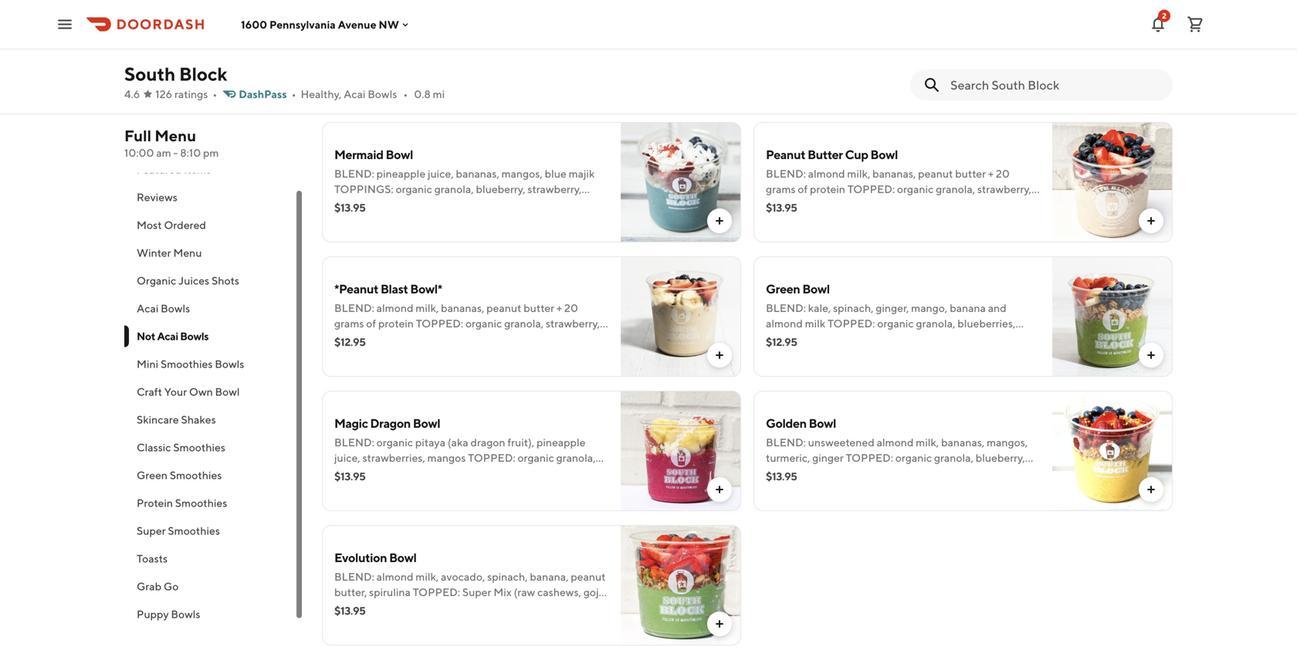Task type: describe. For each thing, give the bounding box(es) containing it.
bowls for healthy,
[[368, 88, 397, 100]]

1 horizontal spatial bananas
[[766, 64, 807, 76]]

organic, inside peanut butter cup bowl blend: almond milk,  bananas, peanut butter + 20 grams of protein topped: organic granola, strawberry, blueberries, banana & nutella  our granola is certified organic, vegan and gluten-free
[[766, 214, 805, 226]]

bananas inside sunshine bowl blend: guava juice, mango and bananas topped: organic granola, strawberries, banana & pineapple our granola is certified organic, vegan and gluten-free
[[493, 33, 534, 46]]

golden bowl
[[766, 416, 836, 430]]

blueberries inside blend: guava juice, strawberries and bananas topped: organic granola, strawberries, blueberries & bananas our granola is certified organic, vegan and gluten-free
[[961, 48, 1016, 61]]

toasts button
[[124, 545, 303, 573]]

blueberries, inside peanut butter cup bowl blend: almond milk,  bananas, peanut butter + 20 grams of protein topped: organic granola, strawberry, blueberries, banana & nutella  our granola is certified organic, vegan and gluten-free
[[766, 198, 824, 211]]

bowls inside button
[[161, 302, 190, 315]]

grams inside peanut butter cup bowl blend: almond milk,  bananas, peanut butter + 20 grams of protein topped: organic granola, strawberry, blueberries, banana & nutella  our granola is certified organic, vegan and gluten-free
[[766, 183, 796, 195]]

blueberries, inside green bowl blend: kale, spinach, ginger, mango, banana and almond milk topped: organic granola, blueberries, bananas, and strawberries our granola is certified organic, vegan and gluten-free
[[958, 317, 1016, 330]]

butter
[[808, 147, 843, 162]]

classic
[[137, 441, 171, 454]]

full
[[124, 127, 151, 145]]

granola inside blend: guava juice, strawberries and bananas topped: organic granola, strawberries, blueberries & bananas our granola is certified organic, vegan and gluten-free
[[831, 64, 867, 76]]

most ordered button
[[124, 211, 303, 239]]

*peanut
[[334, 281, 378, 296]]

mangos
[[427, 451, 466, 464]]

butter inside the *peanut blast bowl* blend: almond milk,  bananas, peanut butter + 20 grams of protein topped: organic granola, strawberry, blueberries & banana our granola is certified organic, vegan and gluten-free
[[524, 302, 554, 314]]

evolution
[[334, 550, 387, 565]]

bowls for not
[[180, 330, 209, 342]]

mi
[[433, 88, 445, 100]]

126 ratings •
[[155, 88, 217, 100]]

strawberries inside blend: guava juice, strawberries and bananas topped: organic granola, strawberries, blueberries & bananas our granola is certified organic, vegan and gluten-free
[[868, 33, 928, 46]]

0.8
[[414, 88, 431, 100]]

super smoothies button
[[124, 517, 303, 545]]

blend: inside peanut butter cup bowl blend: almond milk,  bananas, peanut butter + 20 grams of protein topped: organic granola, strawberry, blueberries, banana & nutella  our granola is certified organic, vegan and gluten-free
[[766, 167, 806, 180]]

winter
[[137, 246, 171, 259]]

our inside peanut butter cup bowl blend: almond milk,  bananas, peanut butter + 20 grams of protein topped: organic granola, strawberry, blueberries, banana & nutella  our granola is certified organic, vegan and gluten-free
[[912, 198, 931, 211]]

our inside green bowl blend: kale, spinach, ginger, mango, banana and almond milk topped: organic granola, blueberries, bananas, and strawberries our granola is certified organic, vegan and gluten-free
[[895, 332, 914, 345]]

full menu 10:00 am - 8:10 pm
[[124, 127, 219, 159]]

green bowl blend: kale, spinach, ginger, mango, banana and almond milk topped: organic granola, blueberries, bananas, and strawberries our granola is certified organic, vegan and gluten-free
[[766, 281, 1016, 361]]

10:00
[[124, 146, 154, 159]]

protein inside peanut butter cup bowl blend: almond milk,  bananas, peanut butter + 20 grams of protein topped: organic granola, strawberry, blueberries, banana & nutella  our granola is certified organic, vegan and gluten-free
[[810, 183, 845, 195]]

classic smoothies button
[[124, 434, 303, 461]]

ratings
[[174, 88, 208, 100]]

is inside magic dragon bowl blend: organic pitaya (aka dragon fruit), pineapple juice, strawberries, mangos topped: organic granola, goji berries, coconut, strawberries calories: 502 our granola is certified organic, vegan and gluten-free
[[373, 482, 381, 495]]

+ inside the *peanut blast bowl* blend: almond milk,  bananas, peanut butter + 20 grams of protein topped: organic granola, strawberry, blueberries & banana our granola is certified organic, vegan and gluten-free
[[557, 302, 562, 314]]

avenue
[[338, 18, 376, 31]]

not acai bowls
[[137, 330, 209, 342]]

vegan inside green bowl blend: kale, spinach, ginger, mango, banana and almond milk topped: organic granola, blueberries, bananas, and strawberries our granola is certified organic, vegan and gluten-free
[[807, 348, 837, 361]]

topped: inside magic dragon bowl blend: organic pitaya (aka dragon fruit), pineapple juice, strawberries, mangos topped: organic granola, goji berries, coconut, strawberries calories: 502 our granola is certified organic, vegan and gluten-free
[[468, 451, 515, 464]]

3 • from the left
[[403, 88, 408, 100]]

gluten- inside green bowl blend: kale, spinach, ginger, mango, banana and almond milk topped: organic granola, blueberries, bananas, and strawberries our granola is certified organic, vegan and gluten-free
[[860, 348, 897, 361]]

protein
[[137, 497, 173, 509]]

banana inside the *peanut blast bowl* blend: almond milk,  bananas, peanut butter + 20 grams of protein topped: organic granola, strawberry, blueberries & banana our granola is certified organic, vegan and gluten-free
[[401, 332, 437, 345]]

organic inside the *peanut blast bowl* blend: almond milk,  bananas, peanut butter + 20 grams of protein topped: organic granola, strawberry, blueberries & banana our granola is certified organic, vegan and gluten-free
[[466, 317, 502, 330]]

mermaid bowl image
[[621, 122, 741, 242]]

grams inside the *peanut blast bowl* blend: almond milk,  bananas, peanut butter + 20 grams of protein topped: organic granola, strawberry, blueberries & banana our granola is certified organic, vegan and gluten-free
[[334, 317, 364, 330]]

organic, inside magic dragon bowl blend: organic pitaya (aka dragon fruit), pineapple juice, strawberries, mangos topped: organic granola, goji berries, coconut, strawberries calories: 502 our granola is certified organic, vegan and gluten-free
[[426, 482, 465, 495]]

and inside magic dragon bowl blend: organic pitaya (aka dragon fruit), pineapple juice, strawberries, mangos topped: organic granola, goji berries, coconut, strawberries calories: 502 our granola is certified organic, vegan and gluten-free
[[500, 482, 518, 495]]

of inside the *peanut blast bowl* blend: almond milk,  bananas, peanut butter + 20 grams of protein topped: organic granola, strawberry, blueberries & banana our granola is certified organic, vegan and gluten-free
[[366, 317, 376, 330]]

bowl inside green bowl blend: kale, spinach, ginger, mango, banana and almond milk topped: organic granola, blueberries, bananas, and strawberries our granola is certified organic, vegan and gluten-free
[[802, 281, 830, 296]]

juices
[[178, 274, 209, 287]]

reviews button
[[124, 183, 303, 211]]

pitaya
[[415, 436, 445, 449]]

organic, inside green bowl blend: kale, spinach, ginger, mango, banana and almond milk topped: organic granola, blueberries, bananas, and strawberries our granola is certified organic, vegan and gluten-free
[[766, 348, 805, 361]]

certified inside the *peanut blast bowl* blend: almond milk,  bananas, peanut butter + 20 grams of protein topped: organic granola, strawberry, blueberries & banana our granola is certified organic, vegan and gluten-free
[[509, 332, 551, 345]]

skincare shakes button
[[124, 406, 303, 434]]

gluten- inside the *peanut blast bowl* blend: almond milk,  bananas, peanut butter + 20 grams of protein topped: organic granola, strawberry, blueberries & banana our granola is certified organic, vegan and gluten-free
[[387, 348, 423, 361]]

peanut
[[766, 147, 805, 162]]

protein smoothies
[[137, 497, 227, 509]]

healthy, acai bowls • 0.8 mi
[[301, 88, 445, 100]]

Item Search search field
[[951, 76, 1161, 93]]

dashpass •
[[239, 88, 296, 100]]

evolution bowl image
[[621, 525, 741, 646]]

4.6
[[124, 88, 140, 100]]

free inside peanut butter cup bowl blend: almond milk,  bananas, peanut butter + 20 grams of protein topped: organic granola, strawberry, blueberries, banana & nutella  our granola is certified organic, vegan and gluten-free
[[896, 214, 916, 226]]

grab go
[[137, 580, 179, 593]]

peanut inside peanut butter cup bowl blend: almond milk,  bananas, peanut butter + 20 grams of protein topped: organic granola, strawberry, blueberries, banana & nutella  our granola is certified organic, vegan and gluten-free
[[918, 167, 953, 180]]

add item to cart image for golden bowl
[[1145, 483, 1158, 496]]

vegan inside the *peanut blast bowl* blend: almond milk,  bananas, peanut butter + 20 grams of protein topped: organic granola, strawberry, blueberries & banana our granola is certified organic, vegan and gluten-free
[[334, 348, 364, 361]]

featured items
[[137, 163, 211, 176]]

*peanut blast bowl* image
[[621, 256, 741, 377]]

puppy
[[137, 608, 169, 620]]

our inside magic dragon bowl blend: organic pitaya (aka dragon fruit), pineapple juice, strawberries, mangos topped: organic granola, goji berries, coconut, strawberries calories: 502 our granola is certified organic, vegan and gluten-free
[[568, 467, 587, 480]]

1600
[[241, 18, 267, 31]]

add item to cart image for *peanut blast bowl*
[[714, 349, 726, 361]]

own
[[189, 385, 213, 398]]

mini
[[137, 358, 158, 370]]

featured items button
[[124, 156, 303, 183]]

certified inside blend: guava juice, strawberries and bananas topped: organic granola, strawberries, blueberries & bananas our granola is certified organic, vegan and gluten-free
[[879, 64, 920, 76]]

2
[[1162, 11, 1167, 20]]

skincare shakes
[[137, 413, 216, 426]]

vegan inside peanut butter cup bowl blend: almond milk,  bananas, peanut butter + 20 grams of protein topped: organic granola, strawberry, blueberries, banana & nutella  our granola is certified organic, vegan and gluten-free
[[807, 214, 837, 226]]

sunshine
[[334, 13, 385, 27]]

magic dragon bowl image
[[621, 391, 741, 511]]

topped: inside the *peanut blast bowl* blend: almond milk,  bananas, peanut butter + 20 grams of protein topped: organic granola, strawberry, blueberries & banana our granola is certified organic, vegan and gluten-free
[[416, 317, 463, 330]]

(aka
[[448, 436, 468, 449]]

smoothies for mini
[[161, 358, 213, 370]]

organic inside green bowl blend: kale, spinach, ginger, mango, banana and almond milk topped: organic granola, blueberries, bananas, and strawberries our granola is certified organic, vegan and gluten-free
[[877, 317, 914, 330]]

blast
[[381, 281, 408, 296]]

is inside the *peanut blast bowl* blend: almond milk,  bananas, peanut butter + 20 grams of protein topped: organic granola, strawberry, blueberries & banana our granola is certified organic, vegan and gluten-free
[[500, 332, 507, 345]]

certified inside sunshine bowl blend: guava juice, mango and bananas topped: organic granola, strawberries, banana & pineapple our granola is certified organic, vegan and gluten-free
[[383, 64, 424, 76]]

0 items, open order cart image
[[1186, 15, 1205, 34]]

bananas, inside green bowl blend: kale, spinach, ginger, mango, banana and almond milk topped: organic granola, blueberries, bananas, and strawberries our granola is certified organic, vegan and gluten-free
[[766, 332, 809, 345]]

topped: inside blend: guava juice, strawberries and bananas topped: organic granola, strawberries, blueberries & bananas our granola is certified organic, vegan and gluten-free
[[766, 48, 813, 61]]

mermaid bowl
[[334, 147, 413, 162]]

certified inside green bowl blend: kale, spinach, ginger, mango, banana and almond milk topped: organic granola, blueberries, bananas, and strawberries our granola is certified organic, vegan and gluten-free
[[965, 332, 1006, 345]]

126
[[155, 88, 172, 100]]

am
[[156, 146, 171, 159]]

gluten- inside blend: guava juice, strawberries and bananas topped: organic granola, strawberries, blueberries & bananas our granola is certified organic, vegan and gluten-free
[[766, 79, 803, 92]]

add item to cart image for mermaid bowl
[[714, 215, 726, 227]]

dragon
[[370, 416, 411, 430]]

winter menu
[[137, 246, 202, 259]]

puppy bowls button
[[124, 600, 303, 628]]

bowl right 'mermaid'
[[386, 147, 413, 162]]

our inside blend: guava juice, strawberries and bananas topped: organic granola, strawberries, blueberries & bananas our granola is certified organic, vegan and gluten-free
[[809, 64, 828, 76]]

milk, inside the *peanut blast bowl* blend: almond milk,  bananas, peanut butter + 20 grams of protein topped: organic granola, strawberry, blueberries & banana our granola is certified organic, vegan and gluten-free
[[416, 302, 439, 314]]

-
[[173, 146, 178, 159]]

shakes
[[181, 413, 216, 426]]

& inside peanut butter cup bowl blend: almond milk,  bananas, peanut butter + 20 grams of protein topped: organic granola, strawberry, blueberries, banana & nutella  our granola is certified organic, vegan and gluten-free
[[865, 198, 871, 211]]

juice, inside blend: guava juice, strawberries and bananas topped: organic granola, strawberries, blueberries & bananas our granola is certified organic, vegan and gluten-free
[[840, 33, 866, 46]]

almond inside peanut butter cup bowl blend: almond milk,  bananas, peanut butter + 20 grams of protein topped: organic granola, strawberry, blueberries, banana & nutella  our granola is certified organic, vegan and gluten-free
[[808, 167, 845, 180]]

grab
[[137, 580, 161, 593]]

bowl right evolution on the bottom left of the page
[[389, 550, 417, 565]]

most
[[137, 219, 162, 231]]

shots
[[212, 274, 239, 287]]

milk
[[805, 317, 826, 330]]

peanut butter cup bowl image
[[1052, 122, 1173, 242]]

green for smoothies
[[137, 469, 168, 481]]

craft your own bowl
[[137, 385, 240, 398]]

granola, inside sunshine bowl blend: guava juice, mango and bananas topped: organic granola, strawberries, banana & pineapple our granola is certified organic, vegan and gluten-free
[[373, 48, 412, 61]]

organic inside sunshine bowl blend: guava juice, mango and bananas topped: organic granola, strawberries, banana & pineapple our granola is certified organic, vegan and gluten-free
[[334, 48, 371, 61]]

bowl inside peanut butter cup bowl blend: almond milk,  bananas, peanut butter + 20 grams of protein topped: organic granola, strawberry, blueberries, banana & nutella  our granola is certified organic, vegan and gluten-free
[[871, 147, 898, 162]]

is inside sunshine bowl blend: guava juice, mango and bananas topped: organic granola, strawberries, banana & pineapple our granola is certified organic, vegan and gluten-free
[[373, 64, 381, 76]]

bowl right the golden
[[809, 416, 836, 430]]

items
[[184, 163, 211, 176]]

ginger,
[[876, 302, 909, 314]]

granola inside green bowl blend: kale, spinach, ginger, mango, banana and almond milk topped: organic granola, blueberries, bananas, and strawberries our granola is certified organic, vegan and gluten-free
[[916, 332, 953, 345]]

juice, inside magic dragon bowl blend: organic pitaya (aka dragon fruit), pineapple juice, strawberries, mangos topped: organic granola, goji berries, coconut, strawberries calories: 502 our granola is certified organic, vegan and gluten-free
[[334, 451, 360, 464]]

dragon
[[471, 436, 505, 449]]

strawberries, for blend:
[[415, 48, 477, 61]]

guava inside blend: guava juice, strawberries and bananas topped: organic granola, strawberries, blueberries & bananas our granola is certified organic, vegan and gluten-free
[[808, 33, 838, 46]]

pineapple inside magic dragon bowl blend: organic pitaya (aka dragon fruit), pineapple juice, strawberries, mangos topped: organic granola, goji berries, coconut, strawberries calories: 502 our granola is certified organic, vegan and gluten-free
[[537, 436, 586, 449]]

& inside blend: guava juice, strawberries and bananas topped: organic granola, strawberries, blueberries & bananas our granola is certified organic, vegan and gluten-free
[[1018, 48, 1025, 61]]

mango
[[436, 33, 470, 46]]

bowls down go
[[171, 608, 200, 620]]

$12.95 for green bowl
[[766, 336, 797, 348]]

502
[[545, 467, 566, 480]]

strawberry, inside peanut butter cup bowl blend: almond milk,  bananas, peanut butter + 20 grams of protein topped: organic granola, strawberry, blueberries, banana & nutella  our granola is certified organic, vegan and gluten-free
[[977, 183, 1032, 195]]

acai for not
[[157, 330, 178, 342]]

topped: inside green bowl blend: kale, spinach, ginger, mango, banana and almond milk topped: organic granola, blueberries, bananas, and strawberries our granola is certified organic, vegan and gluten-free
[[828, 317, 875, 330]]

goji
[[334, 467, 352, 480]]

add item to cart image for magic dragon bowl
[[714, 483, 726, 496]]

south
[[124, 63, 175, 85]]

mango,
[[911, 302, 948, 314]]

granola, inside blend: guava juice, strawberries and bananas topped: organic granola, strawberries, blueberries & bananas our granola is certified organic, vegan and gluten-free
[[854, 48, 894, 61]]

blend: inside green bowl blend: kale, spinach, ginger, mango, banana and almond milk topped: organic granola, blueberries, bananas, and strawberries our granola is certified organic, vegan and gluten-free
[[766, 302, 806, 314]]

sunshine bowl blend: guava juice, mango and bananas topped: organic granola, strawberries, banana & pineapple our granola is certified organic, vegan and gluten-free
[[334, 13, 598, 76]]

1600 pennsylvania avenue nw
[[241, 18, 399, 31]]

mermaid
[[334, 147, 383, 162]]

dashpass
[[239, 88, 287, 100]]



Task type: vqa. For each thing, say whether or not it's contained in the screenshot.
Mango Dragonfruit Lemonade Starbucks Refreshers® Beverage image
no



Task type: locate. For each thing, give the bounding box(es) containing it.
1 horizontal spatial •
[[292, 88, 296, 100]]

1 horizontal spatial strawberry,
[[977, 183, 1032, 195]]

1 guava from the left
[[377, 33, 406, 46]]

notification bell image
[[1149, 15, 1168, 34]]

free inside green bowl blend: kale, spinach, ginger, mango, banana and almond milk topped: organic granola, blueberries, bananas, and strawberries our granola is certified organic, vegan and gluten-free
[[896, 348, 916, 361]]

2 horizontal spatial •
[[403, 88, 408, 100]]

1 vertical spatial blueberries,
[[958, 317, 1016, 330]]

acai for healthy,
[[344, 88, 366, 100]]

and
[[472, 33, 491, 46], [930, 33, 949, 46], [500, 64, 518, 76], [996, 64, 1014, 76], [839, 214, 858, 226], [988, 302, 1007, 314], [812, 332, 830, 345], [366, 348, 385, 361], [839, 348, 858, 361], [500, 482, 518, 495]]

organic, inside sunshine bowl blend: guava juice, mango and bananas topped: organic granola, strawberries, banana & pineapple our granola is certified organic, vegan and gluten-free
[[426, 64, 465, 76]]

$13.95 for magic dragon bowl
[[334, 470, 366, 483]]

1 horizontal spatial almond
[[766, 317, 803, 330]]

organic
[[334, 48, 371, 61], [816, 48, 852, 61], [897, 183, 934, 195], [466, 317, 502, 330], [877, 317, 914, 330], [377, 436, 413, 449], [518, 451, 554, 464]]

0 horizontal spatial bananas,
[[441, 302, 484, 314]]

1 horizontal spatial $12.95
[[766, 336, 797, 348]]

1 vertical spatial grams
[[334, 317, 364, 330]]

bananas, up nutella
[[873, 167, 916, 180]]

milk, down cup
[[847, 167, 870, 180]]

granola,
[[373, 48, 412, 61], [854, 48, 894, 61], [936, 183, 975, 195], [504, 317, 544, 330], [916, 317, 955, 330], [556, 451, 596, 464]]

add item to cart image
[[714, 349, 726, 361], [1145, 349, 1158, 361], [1145, 483, 1158, 496], [714, 618, 726, 630]]

$13.95 for peanut butter cup bowl
[[766, 201, 797, 214]]

0 horizontal spatial butter
[[524, 302, 554, 314]]

vegan inside magic dragon bowl blend: organic pitaya (aka dragon fruit), pineapple juice, strawberries, mangos topped: organic granola, goji berries, coconut, strawberries calories: 502 our granola is certified organic, vegan and gluten-free
[[468, 482, 497, 495]]

bowl up kale,
[[802, 281, 830, 296]]

1 horizontal spatial of
[[798, 183, 808, 195]]

peanut
[[918, 167, 953, 180], [487, 302, 521, 314]]

protein inside the *peanut blast bowl* blend: almond milk,  bananas, peanut butter + 20 grams of protein topped: organic granola, strawberry, blueberries & banana our granola is certified organic, vegan and gluten-free
[[378, 317, 414, 330]]

almond left milk
[[766, 317, 803, 330]]

0 vertical spatial almond
[[808, 167, 845, 180]]

menu up -
[[155, 127, 196, 145]]

gluten- inside magic dragon bowl blend: organic pitaya (aka dragon fruit), pineapple juice, strawberries, mangos topped: organic granola, goji berries, coconut, strawberries calories: 502 our granola is certified organic, vegan and gluten-free
[[520, 482, 557, 495]]

0 vertical spatial bananas,
[[873, 167, 916, 180]]

1600 pennsylvania avenue nw button
[[241, 18, 411, 31]]

0 vertical spatial menu
[[155, 127, 196, 145]]

1 vertical spatial blueberries
[[334, 332, 390, 345]]

winter menu button
[[124, 239, 303, 267]]

certified inside peanut butter cup bowl blend: almond milk,  bananas, peanut butter + 20 grams of protein topped: organic granola, strawberry, blueberries, banana & nutella  our granola is certified organic, vegan and gluten-free
[[982, 198, 1023, 211]]

acai right 'not'
[[157, 330, 178, 342]]

acai right healthy,
[[344, 88, 366, 100]]

grab go button
[[124, 573, 303, 600]]

2 vertical spatial almond
[[766, 317, 803, 330]]

organic, inside the *peanut blast bowl* blend: almond milk,  bananas, peanut butter + 20 grams of protein topped: organic granola, strawberry, blueberries & banana our granola is certified organic, vegan and gluten-free
[[553, 332, 592, 345]]

bowl right cup
[[871, 147, 898, 162]]

2 vertical spatial acai
[[157, 330, 178, 342]]

1 vertical spatial menu
[[173, 246, 202, 259]]

granola, inside magic dragon bowl blend: organic pitaya (aka dragon fruit), pineapple juice, strawberries, mangos topped: organic granola, goji berries, coconut, strawberries calories: 502 our granola is certified organic, vegan and gluten-free
[[556, 451, 596, 464]]

$13.95 down 'mermaid'
[[334, 201, 366, 214]]

protein down blast
[[378, 317, 414, 330]]

green smoothies
[[137, 469, 222, 481]]

2 horizontal spatial juice,
[[840, 33, 866, 46]]

butter inside peanut butter cup bowl blend: almond milk,  bananas, peanut butter + 20 grams of protein topped: organic granola, strawberry, blueberries, banana & nutella  our granola is certified organic, vegan and gluten-free
[[955, 167, 986, 180]]

craft
[[137, 385, 162, 398]]

0 horizontal spatial almond
[[377, 302, 413, 314]]

add item to cart image for evolution bowl
[[714, 618, 726, 630]]

of inside peanut butter cup bowl blend: almond milk,  bananas, peanut butter + 20 grams of protein topped: organic granola, strawberry, blueberries, banana & nutella  our granola is certified organic, vegan and gluten-free
[[798, 183, 808, 195]]

acai inside button
[[137, 302, 159, 315]]

1 vertical spatial bananas,
[[441, 302, 484, 314]]

& inside the *peanut blast bowl* blend: almond milk,  bananas, peanut butter + 20 grams of protein topped: organic granola, strawberry, blueberries & banana our granola is certified organic, vegan and gluten-free
[[392, 332, 399, 345]]

bowl inside sunshine bowl blend: guava juice, mango and bananas topped: organic granola, strawberries, banana & pineapple our granola is certified organic, vegan and gluten-free
[[387, 13, 414, 27]]

blend: guava juice, strawberries and bananas topped: organic granola, strawberries, blueberries & bananas our granola is certified organic, vegan and gluten-free
[[766, 33, 1025, 92]]

organic,
[[426, 64, 465, 76], [923, 64, 962, 76], [766, 214, 805, 226], [553, 332, 592, 345], [766, 348, 805, 361], [426, 482, 465, 495]]

1 vertical spatial butter
[[524, 302, 554, 314]]

0 horizontal spatial green
[[137, 469, 168, 481]]

milk, inside peanut butter cup bowl blend: almond milk,  bananas, peanut butter + 20 grams of protein topped: organic granola, strawberry, blueberries, banana & nutella  our granola is certified organic, vegan and gluten-free
[[847, 167, 870, 180]]

1 vertical spatial of
[[366, 317, 376, 330]]

0 vertical spatial grams
[[766, 183, 796, 195]]

0 horizontal spatial blueberries,
[[766, 198, 824, 211]]

bowl right 'own'
[[215, 385, 240, 398]]

blueberries
[[961, 48, 1016, 61], [334, 332, 390, 345]]

vegan inside sunshine bowl blend: guava juice, mango and bananas topped: organic granola, strawberries, banana & pineapple our granola is certified organic, vegan and gluten-free
[[468, 64, 497, 76]]

• left the 0.8
[[403, 88, 408, 100]]

juice, inside sunshine bowl blend: guava juice, mango and bananas topped: organic granola, strawberries, banana & pineapple our granola is certified organic, vegan and gluten-free
[[408, 33, 434, 46]]

banana
[[480, 48, 516, 61], [826, 198, 862, 211], [950, 302, 986, 314], [401, 332, 437, 345]]

add item to cart image for green bowl
[[1145, 349, 1158, 361]]

bowl
[[387, 13, 414, 27], [386, 147, 413, 162], [871, 147, 898, 162], [802, 281, 830, 296], [215, 385, 240, 398], [413, 416, 440, 430], [809, 416, 836, 430], [389, 550, 417, 565]]

smoothies for green
[[170, 469, 222, 481]]

vegan inside blend: guava juice, strawberries and bananas topped: organic granola, strawberries, blueberries & bananas our granola is certified organic, vegan and gluten-free
[[964, 64, 994, 76]]

& inside sunshine bowl blend: guava juice, mango and bananas topped: organic granola, strawberries, banana & pineapple our granola is certified organic, vegan and gluten-free
[[518, 48, 525, 61]]

0 horizontal spatial milk,
[[416, 302, 439, 314]]

bowl inside magic dragon bowl blend: organic pitaya (aka dragon fruit), pineapple juice, strawberries, mangos topped: organic granola, goji berries, coconut, strawberries calories: 502 our granola is certified organic, vegan and gluten-free
[[413, 416, 440, 430]]

acai bowls
[[137, 302, 190, 315]]

granola inside the *peanut blast bowl* blend: almond milk,  bananas, peanut butter + 20 grams of protein topped: organic granola, strawberry, blueberries & banana our granola is certified organic, vegan and gluten-free
[[461, 332, 498, 345]]

strawberries,
[[415, 48, 477, 61], [896, 48, 959, 61], [363, 451, 425, 464]]

0 vertical spatial peanut
[[918, 167, 953, 180]]

organic inside peanut butter cup bowl blend: almond milk,  bananas, peanut butter + 20 grams of protein topped: organic granola, strawberry, blueberries, banana & nutella  our granola is certified organic, vegan and gluten-free
[[897, 183, 934, 195]]

0 horizontal spatial $12.95
[[334, 336, 366, 348]]

reviews
[[137, 191, 177, 203]]

berries,
[[354, 467, 391, 480]]

strawberries, inside blend: guava juice, strawberries and bananas topped: organic granola, strawberries, blueberries & bananas our granola is certified organic, vegan and gluten-free
[[896, 48, 959, 61]]

granola inside peanut butter cup bowl blend: almond milk,  bananas, peanut butter + 20 grams of protein topped: organic granola, strawberry, blueberries, banana & nutella  our granola is certified organic, vegan and gluten-free
[[934, 198, 970, 211]]

blueberries down *peanut
[[334, 332, 390, 345]]

1 horizontal spatial +
[[988, 167, 994, 180]]

guava
[[377, 33, 406, 46], [808, 33, 838, 46]]

1 horizontal spatial peanut
[[918, 167, 953, 180]]

gluten- inside sunshine bowl blend: guava juice, mango and bananas topped: organic granola, strawberries, banana & pineapple our granola is certified organic, vegan and gluten-free
[[520, 64, 557, 76]]

and inside the *peanut blast bowl* blend: almond milk,  bananas, peanut butter + 20 grams of protein topped: organic granola, strawberry, blueberries & banana our granola is certified organic, vegan and gluten-free
[[366, 348, 385, 361]]

craft your own bowl button
[[124, 378, 303, 406]]

smoothies up protein smoothies
[[170, 469, 222, 481]]

bowls up craft your own bowl button
[[215, 358, 244, 370]]

smoothies for super
[[168, 524, 220, 537]]

protein smoothies button
[[124, 489, 303, 517]]

0 horizontal spatial 20
[[564, 302, 578, 314]]

1 • from the left
[[213, 88, 217, 100]]

gluten- inside peanut butter cup bowl blend: almond milk,  bananas, peanut butter + 20 grams of protein topped: organic granola, strawberry, blueberries, banana & nutella  our granola is certified organic, vegan and gluten-free
[[860, 214, 897, 226]]

bowl up pitaya
[[413, 416, 440, 430]]

menu for full
[[155, 127, 196, 145]]

*peanut blast bowl* blend: almond milk,  bananas, peanut butter + 20 grams of protein topped: organic granola, strawberry, blueberries & banana our granola is certified organic, vegan and gluten-free
[[334, 281, 600, 361]]

1 horizontal spatial protein
[[810, 183, 845, 195]]

blend: inside the *peanut blast bowl* blend: almond milk,  bananas, peanut butter + 20 grams of protein topped: organic granola, strawberry, blueberries & banana our granola is certified organic, vegan and gluten-free
[[334, 302, 374, 314]]

• down block
[[213, 88, 217, 100]]

strawberries, inside magic dragon bowl blend: organic pitaya (aka dragon fruit), pineapple juice, strawberries, mangos topped: organic granola, goji berries, coconut, strawberries calories: 502 our granola is certified organic, vegan and gluten-free
[[363, 451, 425, 464]]

grams down *peanut
[[334, 317, 364, 330]]

0 horizontal spatial protein
[[378, 317, 414, 330]]

protein down "butter"
[[810, 183, 845, 195]]

1 vertical spatial strawberry,
[[546, 317, 600, 330]]

0 vertical spatial strawberries
[[868, 33, 928, 46]]

peanut butter cup bowl blend: almond milk,  bananas, peanut butter + 20 grams of protein topped: organic granola, strawberry, blueberries, banana & nutella  our granola is certified organic, vegan and gluten-free
[[766, 147, 1032, 226]]

free inside the *peanut blast bowl* blend: almond milk,  bananas, peanut butter + 20 grams of protein topped: organic granola, strawberry, blueberries & banana our granola is certified organic, vegan and gluten-free
[[423, 348, 443, 361]]

0 vertical spatial green
[[766, 281, 800, 296]]

1 horizontal spatial guava
[[808, 33, 838, 46]]

almond inside green bowl blend: kale, spinach, ginger, mango, banana and almond milk topped: organic granola, blueberries, bananas, and strawberries our granola is certified organic, vegan and gluten-free
[[766, 317, 803, 330]]

2 vertical spatial strawberries
[[438, 467, 498, 480]]

ordered
[[164, 219, 206, 231]]

0 horizontal spatial juice,
[[334, 451, 360, 464]]

bowls for mini
[[215, 358, 244, 370]]

calories:
[[500, 467, 543, 480]]

0 vertical spatial blueberries
[[961, 48, 1016, 61]]

green bowl image
[[1052, 256, 1173, 377]]

1 vertical spatial almond
[[377, 302, 413, 314]]

kale,
[[808, 302, 831, 314]]

cup
[[845, 147, 868, 162]]

blend:
[[334, 33, 374, 46], [766, 33, 806, 46], [766, 167, 806, 180], [334, 302, 374, 314], [766, 302, 806, 314], [334, 436, 374, 449]]

granola, inside the *peanut blast bowl* blend: almond milk,  bananas, peanut butter + 20 grams of protein topped: organic granola, strawberry, blueberries & banana our granola is certified organic, vegan and gluten-free
[[504, 317, 544, 330]]

smoothies for classic
[[173, 441, 225, 454]]

0 horizontal spatial grams
[[334, 317, 364, 330]]

our inside sunshine bowl blend: guava juice, mango and bananas topped: organic granola, strawberries, banana & pineapple our granola is certified organic, vegan and gluten-free
[[578, 48, 598, 61]]

20 inside peanut butter cup bowl blend: almond milk,  bananas, peanut butter + 20 grams of protein topped: organic granola, strawberry, blueberries, banana & nutella  our granola is certified organic, vegan and gluten-free
[[996, 167, 1010, 180]]

acai
[[344, 88, 366, 100], [137, 302, 159, 315], [157, 330, 178, 342]]

8:10
[[180, 146, 201, 159]]

1 vertical spatial 20
[[564, 302, 578, 314]]

green inside green bowl blend: kale, spinach, ginger, mango, banana and almond milk topped: organic granola, blueberries, bananas, and strawberries our granola is certified organic, vegan and gluten-free
[[766, 281, 800, 296]]

green for bowl
[[766, 281, 800, 296]]

0 vertical spatial +
[[988, 167, 994, 180]]

0 vertical spatial acai
[[344, 88, 366, 100]]

2 horizontal spatial almond
[[808, 167, 845, 180]]

$13.95 down the golden
[[766, 470, 797, 483]]

bowl inside button
[[215, 385, 240, 398]]

1 vertical spatial peanut
[[487, 302, 521, 314]]

banana inside green bowl blend: kale, spinach, ginger, mango, banana and almond milk topped: organic granola, blueberries, bananas, and strawberries our granola is certified organic, vegan and gluten-free
[[950, 302, 986, 314]]

grams down peanut
[[766, 183, 796, 195]]

free
[[557, 64, 576, 76], [802, 79, 822, 92], [896, 214, 916, 226], [423, 348, 443, 361], [896, 348, 916, 361], [557, 482, 576, 495]]

2 • from the left
[[292, 88, 296, 100]]

blueberries inside the *peanut blast bowl* blend: almond milk,  bananas, peanut butter + 20 grams of protein topped: organic granola, strawberry, blueberries & banana our granola is certified organic, vegan and gluten-free
[[334, 332, 390, 345]]

0 vertical spatial of
[[798, 183, 808, 195]]

free inside blend: guava juice, strawberries and bananas topped: organic granola, strawberries, blueberries & bananas our granola is certified organic, vegan and gluten-free
[[802, 79, 822, 92]]

bowl*
[[410, 281, 442, 296]]

organic juices shots
[[137, 274, 239, 287]]

nutella
[[874, 198, 910, 211]]

bowls left the 0.8
[[368, 88, 397, 100]]

bananas
[[493, 33, 534, 46], [951, 33, 992, 46], [766, 64, 807, 76]]

0 horizontal spatial of
[[366, 317, 376, 330]]

organic inside blend: guava juice, strawberries and bananas topped: organic granola, strawberries, blueberries & bananas our granola is certified organic, vegan and gluten-free
[[816, 48, 852, 61]]

super smoothies
[[137, 524, 220, 537]]

0 horizontal spatial bananas
[[493, 33, 534, 46]]

0 vertical spatial strawberry,
[[977, 183, 1032, 195]]

acai bowls button
[[124, 295, 303, 322]]

topped: inside sunshine bowl blend: guava juice, mango and bananas topped: organic granola, strawberries, banana & pineapple our granola is certified organic, vegan and gluten-free
[[536, 33, 583, 46]]

menu inside winter menu button
[[173, 246, 202, 259]]

1 horizontal spatial juice,
[[408, 33, 434, 46]]

20 inside the *peanut blast bowl* blend: almond milk,  bananas, peanut butter + 20 grams of protein topped: organic granola, strawberry, blueberries & banana our granola is certified organic, vegan and gluten-free
[[564, 302, 578, 314]]

1 vertical spatial green
[[137, 469, 168, 481]]

mini smoothies bowls button
[[124, 350, 303, 378]]

2 guava from the left
[[808, 33, 838, 46]]

milk, down bowl*
[[416, 302, 439, 314]]

bananas, inside peanut butter cup bowl blend: almond milk,  bananas, peanut butter + 20 grams of protein topped: organic granola, strawberry, blueberries, banana & nutella  our granola is certified organic, vegan and gluten-free
[[873, 167, 916, 180]]

is inside peanut butter cup bowl blend: almond milk,  bananas, peanut butter + 20 grams of protein topped: organic granola, strawberry, blueberries, banana & nutella  our granola is certified organic, vegan and gluten-free
[[972, 198, 980, 211]]

magic
[[334, 416, 368, 430]]

0 vertical spatial protein
[[810, 183, 845, 195]]

go
[[164, 580, 179, 593]]

classic smoothies
[[137, 441, 225, 454]]

peanut inside the *peanut blast bowl* blend: almond milk,  bananas, peanut butter + 20 grams of protein topped: organic granola, strawberry, blueberries & banana our granola is certified organic, vegan and gluten-free
[[487, 302, 521, 314]]

$13.95 for evolution bowl
[[334, 604, 366, 617]]

add item to cart image for peanut butter cup bowl
[[1145, 215, 1158, 227]]

0 horizontal spatial •
[[213, 88, 217, 100]]

0 vertical spatial blueberries,
[[766, 198, 824, 211]]

protein
[[810, 183, 845, 195], [378, 317, 414, 330]]

1 horizontal spatial milk,
[[847, 167, 870, 180]]

coconut,
[[393, 467, 436, 480]]

our inside the *peanut blast bowl* blend: almond milk,  bananas, peanut butter + 20 grams of protein topped: organic granola, strawberry, blueberries & banana our granola is certified organic, vegan and gluten-free
[[439, 332, 459, 345]]

topped: inside peanut butter cup bowl blend: almond milk,  bananas, peanut butter + 20 grams of protein topped: organic granola, strawberry, blueberries, banana & nutella  our granola is certified organic, vegan and gluten-free
[[848, 183, 895, 195]]

menu inside full menu 10:00 am - 8:10 pm
[[155, 127, 196, 145]]

bowls up mini smoothies bowls
[[180, 330, 209, 342]]

2 horizontal spatial bananas,
[[873, 167, 916, 180]]

smoothies down protein smoothies
[[168, 524, 220, 537]]

bowl right 'sunshine'
[[387, 13, 414, 27]]

fruit),
[[508, 436, 534, 449]]

most ordered
[[137, 219, 206, 231]]

golden bowl image
[[1052, 391, 1173, 511]]

strawberries, for bowl
[[363, 451, 425, 464]]

bowls
[[368, 88, 397, 100], [161, 302, 190, 315], [180, 330, 209, 342], [215, 358, 244, 370], [171, 608, 200, 620]]

strawberry bowl image
[[1052, 0, 1173, 108]]

2 horizontal spatial bananas
[[951, 33, 992, 46]]

free inside magic dragon bowl blend: organic pitaya (aka dragon fruit), pineapple juice, strawberries, mangos topped: organic granola, goji berries, coconut, strawberries calories: 502 our granola is certified organic, vegan and gluten-free
[[557, 482, 576, 495]]

+ inside peanut butter cup bowl blend: almond milk,  bananas, peanut butter + 20 grams of protein topped: organic granola, strawberry, blueberries, banana & nutella  our granola is certified organic, vegan and gluten-free
[[988, 167, 994, 180]]

blend: inside blend: guava juice, strawberries and bananas topped: organic granola, strawberries, blueberries & bananas our granola is certified organic, vegan and gluten-free
[[766, 33, 806, 46]]

pineapple inside sunshine bowl blend: guava juice, mango and bananas topped: organic granola, strawberries, banana & pineapple our granola is certified organic, vegan and gluten-free
[[527, 48, 576, 61]]

0 horizontal spatial +
[[557, 302, 562, 314]]

smoothies down green smoothies button
[[175, 497, 227, 509]]

banana inside sunshine bowl blend: guava juice, mango and bananas topped: organic granola, strawberries, banana & pineapple our granola is certified organic, vegan and gluten-free
[[480, 48, 516, 61]]

granola
[[334, 64, 371, 76], [831, 64, 867, 76], [934, 198, 970, 211], [461, 332, 498, 345], [916, 332, 953, 345], [334, 482, 371, 495]]

granola inside sunshine bowl blend: guava juice, mango and bananas topped: organic granola, strawberries, banana & pineapple our granola is certified organic, vegan and gluten-free
[[334, 64, 371, 76]]

nw
[[379, 18, 399, 31]]

acai up 'not'
[[137, 302, 159, 315]]

1 horizontal spatial butter
[[955, 167, 986, 180]]

bowls up not acai bowls
[[161, 302, 190, 315]]

free inside sunshine bowl blend: guava juice, mango and bananas topped: organic granola, strawberries, banana & pineapple our granola is certified organic, vegan and gluten-free
[[557, 64, 576, 76]]

pm
[[203, 146, 219, 159]]

healthy,
[[301, 88, 342, 100]]

certified inside magic dragon bowl blend: organic pitaya (aka dragon fruit), pineapple juice, strawberries, mangos topped: organic granola, goji berries, coconut, strawberries calories: 502 our granola is certified organic, vegan and gluten-free
[[383, 482, 424, 495]]

0 horizontal spatial guava
[[377, 33, 406, 46]]

1 horizontal spatial green
[[766, 281, 800, 296]]

topped:
[[536, 33, 583, 46], [766, 48, 813, 61], [848, 183, 895, 195], [416, 317, 463, 330], [828, 317, 875, 330], [468, 451, 515, 464]]

strawberry, inside the *peanut blast bowl* blend: almond milk,  bananas, peanut butter + 20 grams of protein topped: organic granola, strawberry, blueberries & banana our granola is certified organic, vegan and gluten-free
[[546, 317, 600, 330]]

1 vertical spatial acai
[[137, 302, 159, 315]]

bananas, inside the *peanut blast bowl* blend: almond milk,  bananas, peanut butter + 20 grams of protein topped: organic granola, strawberry, blueberries & banana our granola is certified organic, vegan and gluten-free
[[441, 302, 484, 314]]

puppy bowls
[[137, 608, 200, 620]]

smoothies up the "craft your own bowl"
[[161, 358, 213, 370]]

0 vertical spatial butter
[[955, 167, 986, 180]]

menu up organic juices shots
[[173, 246, 202, 259]]

1 horizontal spatial blueberries
[[961, 48, 1016, 61]]

guava inside sunshine bowl blend: guava juice, mango and bananas topped: organic granola, strawberries, banana & pineapple our granola is certified organic, vegan and gluten-free
[[377, 33, 406, 46]]

south block
[[124, 63, 227, 85]]

1 horizontal spatial bananas,
[[766, 332, 809, 345]]

0 vertical spatial milk,
[[847, 167, 870, 180]]

0 horizontal spatial blueberries
[[334, 332, 390, 345]]

open menu image
[[56, 15, 74, 34]]

blend: inside magic dragon bowl blend: organic pitaya (aka dragon fruit), pineapple juice, strawberries, mangos topped: organic granola, goji berries, coconut, strawberries calories: 502 our granola is certified organic, vegan and gluten-free
[[334, 436, 374, 449]]

1 horizontal spatial grams
[[766, 183, 796, 195]]

0 horizontal spatial strawberry,
[[546, 317, 600, 330]]

sunshine bowl image
[[621, 0, 741, 108]]

add item to cart image
[[714, 215, 726, 227], [1145, 215, 1158, 227], [714, 483, 726, 496]]

1 horizontal spatial 20
[[996, 167, 1010, 180]]

1 vertical spatial pineapple
[[537, 436, 586, 449]]

organic juices shots button
[[124, 267, 303, 295]]

$13.95 down evolution on the bottom left of the page
[[334, 604, 366, 617]]

$13.95 for mermaid bowl
[[334, 201, 366, 214]]

blueberries up item search search box
[[961, 48, 1016, 61]]

0 vertical spatial 20
[[996, 167, 1010, 180]]

golden
[[766, 416, 807, 430]]

1 vertical spatial milk,
[[416, 302, 439, 314]]

banana inside peanut butter cup bowl blend: almond milk,  bananas, peanut butter + 20 grams of protein topped: organic granola, strawberry, blueberries, banana & nutella  our granola is certified organic, vegan and gluten-free
[[826, 198, 862, 211]]

of down *peanut
[[366, 317, 376, 330]]

pennsylvania
[[269, 18, 336, 31]]

evolution bowl
[[334, 550, 417, 565]]

butter
[[955, 167, 986, 180], [524, 302, 554, 314]]

menu for winter
[[173, 246, 202, 259]]

almond inside the *peanut blast bowl* blend: almond milk,  bananas, peanut butter + 20 grams of protein topped: organic granola, strawberry, blueberries & banana our granola is certified organic, vegan and gluten-free
[[377, 302, 413, 314]]

granola inside magic dragon bowl blend: organic pitaya (aka dragon fruit), pineapple juice, strawberries, mangos topped: organic granola, goji berries, coconut, strawberries calories: 502 our granola is certified organic, vegan and gluten-free
[[334, 482, 371, 495]]

$13.95 down magic
[[334, 470, 366, 483]]

2 $12.95 from the left
[[766, 336, 797, 348]]

$12.95 for *peanut blast bowl*
[[334, 336, 366, 348]]

spinach,
[[833, 302, 874, 314]]

green inside button
[[137, 469, 168, 481]]

smoothies for protein
[[175, 497, 227, 509]]

1 $12.95 from the left
[[334, 336, 366, 348]]

of down peanut
[[798, 183, 808, 195]]

strawberries inside green bowl blend: kale, spinach, ginger, mango, banana and almond milk topped: organic granola, blueberries, bananas, and strawberries our granola is certified organic, vegan and gluten-free
[[832, 332, 893, 345]]

blueberries,
[[766, 198, 824, 211], [958, 317, 1016, 330]]

2 vertical spatial bananas,
[[766, 332, 809, 345]]

toasts
[[137, 552, 168, 565]]

smoothies down shakes
[[173, 441, 225, 454]]

0 vertical spatial pineapple
[[527, 48, 576, 61]]

smoothies inside button
[[161, 358, 213, 370]]

1 horizontal spatial blueberries,
[[958, 317, 1016, 330]]

•
[[213, 88, 217, 100], [292, 88, 296, 100], [403, 88, 408, 100]]

• left healthy,
[[292, 88, 296, 100]]

0 horizontal spatial peanut
[[487, 302, 521, 314]]

mini smoothies bowls
[[137, 358, 244, 370]]

bananas, down milk
[[766, 332, 809, 345]]

super
[[137, 524, 166, 537]]

almond down blast
[[377, 302, 413, 314]]

$13.95 for golden bowl
[[766, 470, 797, 483]]

bananas, down bowl*
[[441, 302, 484, 314]]

strawberries inside magic dragon bowl blend: organic pitaya (aka dragon fruit), pineapple juice, strawberries, mangos topped: organic granola, goji berries, coconut, strawberries calories: 502 our granola is certified organic, vegan and gluten-free
[[438, 467, 498, 480]]

is inside green bowl blend: kale, spinach, ginger, mango, banana and almond milk topped: organic granola, blueberries, bananas, and strawberries our granola is certified organic, vegan and gluten-free
[[955, 332, 963, 345]]

not
[[137, 330, 155, 342]]

granola, inside green bowl blend: kale, spinach, ginger, mango, banana and almond milk topped: organic granola, blueberries, bananas, and strawberries our granola is certified organic, vegan and gluten-free
[[916, 317, 955, 330]]

1 vertical spatial +
[[557, 302, 562, 314]]

block
[[179, 63, 227, 85]]

featured
[[137, 163, 182, 176]]

and inside peanut butter cup bowl blend: almond milk,  bananas, peanut butter + 20 grams of protein topped: organic granola, strawberry, blueberries, banana & nutella  our granola is certified organic, vegan and gluten-free
[[839, 214, 858, 226]]

1 vertical spatial protein
[[378, 317, 414, 330]]

organic, inside blend: guava juice, strawberries and bananas topped: organic granola, strawberries, blueberries & bananas our granola is certified organic, vegan and gluten-free
[[923, 64, 962, 76]]

&
[[518, 48, 525, 61], [1018, 48, 1025, 61], [865, 198, 871, 211], [392, 332, 399, 345]]

1 vertical spatial strawberries
[[832, 332, 893, 345]]

almond down "butter"
[[808, 167, 845, 180]]

granola, inside peanut butter cup bowl blend: almond milk,  bananas, peanut butter + 20 grams of protein topped: organic granola, strawberry, blueberries, banana & nutella  our granola is certified organic, vegan and gluten-free
[[936, 183, 975, 195]]

$13.95 down peanut
[[766, 201, 797, 214]]



